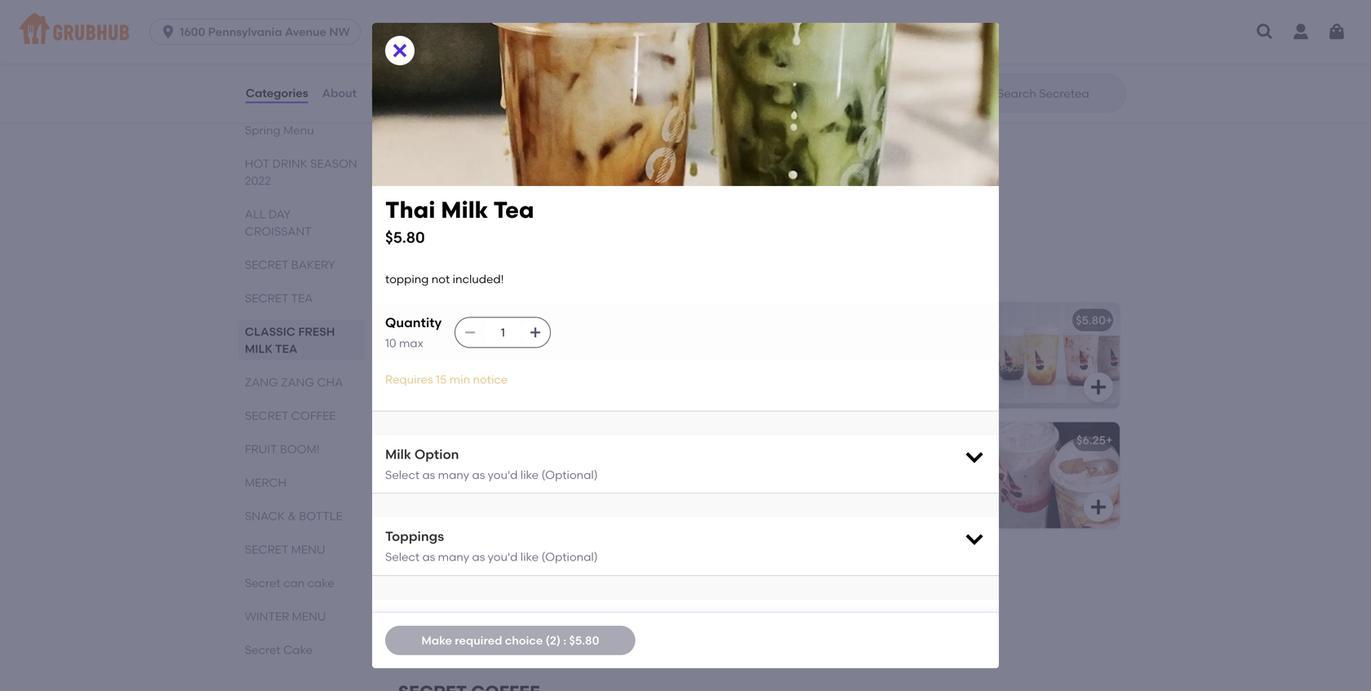 Task type: locate. For each thing, give the bounding box(es) containing it.
0 vertical spatial svg image
[[1328, 22, 1347, 42]]

secret down snack
[[245, 543, 289, 557]]

2 (optional) from the top
[[542, 551, 598, 564]]

zang up secret coffee
[[281, 376, 314, 390]]

thai milk tea image
[[632, 125, 755, 231]]

0 horizontal spatial cha
[[317, 376, 343, 390]]

$6.25
[[1077, 434, 1106, 448]]

1 horizontal spatial svg image
[[1328, 22, 1347, 42]]

topping down oero
[[412, 457, 455, 471]]

topping not included! for thai
[[412, 159, 530, 173]]

max
[[399, 337, 424, 350]]

lotus
[[858, 434, 888, 448]]

svg image inside 1600 pennsylvania avenue nw button
[[160, 24, 176, 40]]

not down oero dirty milk
[[458, 457, 476, 471]]

avenue
[[285, 25, 327, 39]]

you'd right strawberry
[[488, 551, 518, 564]]

cake
[[308, 577, 335, 590]]

1 vertical spatial (optional)
[[542, 551, 598, 564]]

secret up the reviews
[[412, 16, 448, 29]]

coffee
[[291, 409, 336, 423]]

requires 15 min notice
[[385, 373, 508, 387]]

make required choice (2) : $5.80
[[422, 634, 600, 648]]

svg image
[[1328, 22, 1347, 42], [964, 610, 986, 633]]

1 (optional) from the top
[[542, 468, 598, 482]]

topping down the thai milk tea
[[412, 159, 455, 173]]

1 vertical spatial many
[[438, 551, 470, 564]]

dirty
[[518, 314, 545, 327], [442, 434, 469, 448], [891, 434, 918, 448], [476, 554, 503, 568]]

2 secret from the top
[[245, 292, 289, 305]]

included! down oero dirty milk
[[479, 457, 530, 471]]

included!
[[479, 39, 530, 53], [845, 39, 896, 53], [479, 159, 530, 173], [453, 272, 504, 286], [479, 457, 530, 471], [479, 577, 530, 591]]

secret
[[245, 258, 289, 272], [245, 292, 289, 305], [245, 409, 289, 423], [245, 543, 289, 557]]

required
[[455, 634, 503, 648]]

select down toppings
[[385, 551, 420, 564]]

2022
[[245, 174, 271, 188]]

milk inside brown sugar boba dirty milk button
[[548, 314, 571, 327]]

1 horizontal spatial zang zang cha
[[398, 264, 553, 285]]

thai inside thai milk tea $5.80
[[385, 196, 436, 224]]

snack & bottle
[[245, 510, 343, 523]]

$5.55
[[711, 16, 741, 29]]

$5.80 + for thai milk tea
[[711, 136, 748, 149]]

1 vertical spatial select
[[385, 551, 420, 564]]

many
[[438, 468, 470, 482], [438, 551, 470, 564]]

zang zang cha up secret coffee
[[245, 376, 343, 390]]

menu for winter menu
[[292, 610, 326, 624]]

zang up brown
[[398, 264, 451, 285]]

like inside toppings select as many as you'd like (optional)
[[521, 551, 539, 564]]

3 secret from the top
[[245, 409, 289, 423]]

Input item quantity number field
[[485, 318, 521, 348]]

brown sugar boba dirty milk image
[[632, 303, 755, 409]]

secret milk tea
[[412, 16, 496, 29]]

0 horizontal spatial zang zang cha
[[245, 376, 343, 390]]

dirty right lotus
[[891, 434, 918, 448]]

cha
[[512, 264, 553, 285], [317, 376, 343, 390]]

topping not included! down strawberry dirty milk
[[412, 577, 530, 591]]

1 many from the top
[[438, 468, 470, 482]]

included! down the thai milk tea
[[479, 159, 530, 173]]

zang down milk
[[245, 376, 278, 390]]

2 like from the top
[[521, 551, 539, 564]]

topping for strawberry
[[412, 577, 455, 591]]

topping not included! for secret
[[412, 39, 530, 53]]

select down 'option'
[[385, 468, 420, 482]]

topping not included! for taro
[[777, 39, 896, 53]]

not for taro
[[824, 39, 842, 53]]

1 vertical spatial secret
[[245, 577, 281, 590]]

zang zang cha up the sugar
[[398, 264, 553, 285]]

included! down toppings select as many as you'd like (optional) at the bottom left
[[479, 577, 530, 591]]

thai milk tea $5.80
[[385, 196, 534, 247]]

secret left can
[[245, 577, 281, 590]]

not down the taro milk tea
[[824, 39, 842, 53]]

milk
[[451, 16, 473, 29], [805, 16, 828, 29], [439, 136, 462, 149], [441, 196, 489, 224], [548, 314, 571, 327], [472, 434, 494, 448], [920, 434, 943, 448], [385, 447, 412, 462], [506, 554, 529, 568]]

fruit boom!
[[245, 443, 320, 456]]

about button
[[321, 64, 358, 122]]

fruit
[[245, 443, 277, 456]]

1 vertical spatial menu
[[292, 610, 326, 624]]

dirty right strawberry
[[476, 554, 503, 568]]

bottle
[[299, 510, 343, 523]]

svg image
[[1256, 22, 1276, 42], [160, 24, 176, 40], [390, 41, 410, 60], [723, 80, 743, 99], [1089, 80, 1109, 99], [464, 326, 477, 339], [529, 326, 542, 339], [1089, 378, 1109, 397], [964, 445, 986, 468], [1089, 498, 1109, 517], [964, 528, 986, 550]]

search icon image
[[972, 83, 991, 103]]

winter menu
[[245, 610, 326, 624]]

:
[[564, 634, 567, 648]]

many inside toppings select as many as you'd like (optional)
[[438, 551, 470, 564]]

1 vertical spatial tea
[[275, 342, 298, 356]]

included! up the sugar
[[453, 272, 504, 286]]

tea down classic
[[275, 342, 298, 356]]

tea for thai milk tea
[[464, 136, 484, 149]]

topping not included!
[[412, 39, 530, 53], [777, 39, 896, 53], [412, 159, 530, 173], [385, 272, 504, 286], [412, 457, 530, 471], [412, 577, 530, 591]]

like inside "milk option select as many as you'd like (optional)"
[[521, 468, 539, 482]]

0 vertical spatial (optional)
[[542, 468, 598, 482]]

topping not included! down oero dirty milk
[[412, 457, 530, 471]]

not down the secret milk tea
[[458, 39, 476, 53]]

requires
[[385, 373, 433, 387]]

not
[[458, 39, 476, 53], [824, 39, 842, 53], [458, 159, 476, 173], [432, 272, 450, 286], [458, 457, 476, 471], [458, 577, 476, 591]]

topping down strawberry
[[412, 577, 455, 591]]

included! for taro milk tea
[[845, 39, 896, 53]]

0 vertical spatial select
[[385, 468, 420, 482]]

categories button
[[245, 64, 309, 122]]

0 vertical spatial menu
[[291, 543, 325, 557]]

like
[[521, 468, 539, 482], [521, 551, 539, 564]]

as
[[423, 468, 435, 482], [472, 468, 485, 482], [423, 551, 435, 564], [472, 551, 485, 564]]

1 horizontal spatial cha
[[512, 264, 553, 285]]

thai down the thai milk tea
[[385, 196, 436, 224]]

hot drink season 2022
[[245, 157, 357, 188]]

1 vertical spatial svg image
[[964, 610, 986, 633]]

1 vertical spatial like
[[521, 551, 539, 564]]

milk option select as many as you'd like (optional)
[[385, 447, 598, 482]]

included! for oero dirty milk
[[479, 457, 530, 471]]

tea
[[476, 16, 496, 29], [830, 16, 850, 29], [464, 136, 484, 149], [494, 196, 534, 224]]

topping down taro
[[777, 39, 821, 53]]

included! down the taro milk tea
[[845, 39, 896, 53]]

zang zang cha
[[398, 264, 553, 285], [245, 376, 343, 390]]

topping not included! down the thai milk tea
[[412, 159, 530, 173]]

0 vertical spatial zang zang cha
[[398, 264, 553, 285]]

select
[[385, 468, 420, 482], [385, 551, 420, 564]]

option
[[415, 447, 459, 462]]

tea down bakery
[[291, 292, 313, 305]]

2 vertical spatial secret
[[245, 643, 281, 657]]

1 vertical spatial cha
[[317, 376, 343, 390]]

secret menu
[[245, 543, 325, 557]]

secret milk tea image
[[632, 5, 755, 111]]

dirty right oero
[[442, 434, 469, 448]]

1 vertical spatial you'd
[[488, 551, 518, 564]]

(optional) inside "milk option select as many as you'd like (optional)"
[[542, 468, 598, 482]]

0 vertical spatial like
[[521, 468, 539, 482]]

secret
[[412, 16, 448, 29], [245, 577, 281, 590], [245, 643, 281, 657]]

secret for secret menu
[[245, 543, 289, 557]]

all day croissant
[[245, 207, 312, 238]]

dirty inside button
[[518, 314, 545, 327]]

thai for thai milk tea
[[412, 136, 436, 149]]

tea inside thai milk tea $5.80
[[494, 196, 534, 224]]

15
[[436, 373, 447, 387]]

2 you'd from the top
[[488, 551, 518, 564]]

$5.80
[[711, 136, 741, 149], [385, 229, 425, 247], [1076, 314, 1106, 327], [711, 434, 741, 448], [569, 634, 600, 648]]

0 vertical spatial many
[[438, 468, 470, 482]]

menu down bottle
[[291, 543, 325, 557]]

you'd inside "milk option select as many as you'd like (optional)"
[[488, 468, 518, 482]]

many down 'option'
[[438, 468, 470, 482]]

0 vertical spatial you'd
[[488, 468, 518, 482]]

Search Secretea search field
[[996, 86, 1121, 101]]

topping for secret
[[412, 39, 455, 53]]

milk
[[245, 342, 273, 356]]

oero
[[412, 434, 439, 448]]

topping not included! for strawberry
[[412, 577, 530, 591]]

topping not included! for oero
[[412, 457, 530, 471]]

dirty right boba
[[518, 314, 545, 327]]

10
[[385, 337, 397, 350]]

not for secret
[[458, 39, 476, 53]]

secret down winter
[[245, 643, 281, 657]]

toppings
[[385, 529, 444, 545]]

included! down the secret milk tea
[[479, 39, 530, 53]]

you'd down oero dirty milk
[[488, 468, 518, 482]]

spring
[[245, 123, 281, 137]]

about
[[322, 86, 357, 100]]

cake
[[284, 643, 313, 657]]

menu for secret menu
[[291, 543, 325, 557]]

milk inside thai milk tea $5.80
[[441, 196, 489, 224]]

reviews button
[[370, 64, 417, 122]]

4 secret from the top
[[245, 543, 289, 557]]

2 select from the top
[[385, 551, 420, 564]]

thai down the reviews button
[[412, 136, 436, 149]]

1 like from the top
[[521, 468, 539, 482]]

secret up classic
[[245, 292, 289, 305]]

secret down croissant
[[245, 258, 289, 272]]

many down toppings
[[438, 551, 470, 564]]

not for oero
[[458, 457, 476, 471]]

topping down the secret milk tea
[[412, 39, 455, 53]]

topping for oero
[[412, 457, 455, 471]]

0 vertical spatial cha
[[512, 264, 553, 285]]

menu
[[291, 543, 325, 557], [292, 610, 326, 624]]

0 horizontal spatial svg image
[[964, 610, 986, 633]]

secret up the fruit
[[245, 409, 289, 423]]

secret tea
[[245, 292, 313, 305]]

1 select from the top
[[385, 468, 420, 482]]

0 vertical spatial $5.80 +
[[711, 136, 748, 149]]

2 vertical spatial $5.80 +
[[711, 434, 748, 448]]

topping not included! down the taro milk tea
[[777, 39, 896, 53]]

1 secret from the top
[[245, 258, 289, 272]]

svg image inside main navigation 'navigation'
[[1328, 22, 1347, 42]]

not down strawberry dirty milk
[[458, 577, 476, 591]]

thai
[[412, 136, 436, 149], [385, 196, 436, 224]]

included! for thai milk tea
[[479, 159, 530, 173]]

topping not included! down the secret milk tea
[[412, 39, 530, 53]]

$6.25 +
[[1077, 434, 1113, 448]]

1 vertical spatial thai
[[385, 196, 436, 224]]

0 vertical spatial secret
[[412, 16, 448, 29]]

fresh
[[298, 325, 335, 339]]

tea
[[291, 292, 313, 305], [275, 342, 298, 356]]

menu up cake
[[292, 610, 326, 624]]

notice
[[473, 373, 508, 387]]

2 many from the top
[[438, 551, 470, 564]]

$5.55 +
[[711, 16, 748, 29]]

thai for thai milk tea $5.80
[[385, 196, 436, 224]]

zang
[[398, 264, 451, 285], [455, 264, 508, 285], [245, 376, 278, 390], [281, 376, 314, 390]]

hot
[[245, 157, 270, 171]]

secret for secret coffee
[[245, 409, 289, 423]]

1 you'd from the top
[[488, 468, 518, 482]]

topping for thai
[[412, 159, 455, 173]]

1 vertical spatial zang zang cha
[[245, 376, 343, 390]]

not down the thai milk tea
[[458, 159, 476, 173]]

0 vertical spatial thai
[[412, 136, 436, 149]]

boba
[[486, 314, 516, 327]]

cha up boba
[[512, 264, 553, 285]]

$5.80 for thai milk tea image
[[711, 136, 741, 149]]

cha up the coffee
[[317, 376, 343, 390]]

$5.80 + for oero dirty milk
[[711, 434, 748, 448]]



Task type: vqa. For each thing, say whether or not it's contained in the screenshot.
Tea corresponding to Taro Milk Tea
yes



Task type: describe. For each thing, give the bounding box(es) containing it.
nw
[[329, 25, 350, 39]]

$5.80 inside thai milk tea $5.80
[[385, 229, 425, 247]]

peanut
[[777, 434, 818, 448]]

thai milk tea
[[412, 136, 484, 149]]

pennsylvania
[[208, 25, 282, 39]]

+ for oero dirty milk
[[741, 434, 748, 448]]

select inside toppings select as many as you'd like (optional)
[[385, 551, 420, 564]]

menu
[[283, 123, 314, 137]]

zang up brown sugar boba dirty milk
[[455, 264, 508, 285]]

$5.80 for mango dirty milk image
[[1076, 314, 1106, 327]]

topping not included! up brown
[[385, 272, 504, 286]]

select inside "milk option select as many as you'd like (optional)"
[[385, 468, 420, 482]]

+ for peanut butter lotus dirty milk
[[1106, 434, 1113, 448]]

can
[[284, 577, 305, 590]]

brown
[[412, 314, 447, 327]]

(2)
[[546, 634, 561, 648]]

strawberry dirty milk image
[[632, 543, 755, 649]]

day
[[269, 207, 291, 221]]

secret for secret tea
[[245, 292, 289, 305]]

reviews
[[371, 86, 416, 100]]

bakery
[[291, 258, 335, 272]]

main navigation navigation
[[0, 0, 1372, 64]]

not for strawberry
[[458, 577, 476, 591]]

not up brown
[[432, 272, 450, 286]]

quantity
[[385, 315, 442, 331]]

categories
[[246, 86, 308, 100]]

1 vertical spatial $5.80 +
[[1076, 314, 1113, 327]]

secret coffee
[[245, 409, 336, 423]]

tea for secret milk tea
[[476, 16, 496, 29]]

butter
[[820, 434, 855, 448]]

brown sugar boba dirty milk button
[[402, 303, 755, 409]]

peanut butter lotus dirty milk
[[777, 434, 943, 448]]

tea for thai milk tea $5.80
[[494, 196, 534, 224]]

secret can cake
[[245, 577, 335, 590]]

$5.80 for oero dirty milk image
[[711, 434, 741, 448]]

croissant
[[245, 225, 312, 238]]

secret bakery
[[245, 258, 335, 272]]

quantity 10 max
[[385, 315, 442, 350]]

&
[[288, 510, 296, 523]]

classic fresh milk tea
[[245, 325, 335, 356]]

choice
[[505, 634, 543, 648]]

(optional) inside toppings select as many as you'd like (optional)
[[542, 551, 598, 564]]

texture
[[385, 611, 433, 627]]

taro milk tea
[[777, 16, 850, 29]]

1600
[[180, 25, 205, 39]]

included! for secret milk tea
[[479, 39, 530, 53]]

drink
[[273, 157, 308, 171]]

brown sugar boba dirty milk
[[412, 314, 571, 327]]

1600 pennsylvania avenue nw
[[180, 25, 350, 39]]

merch
[[245, 476, 287, 490]]

oero dirty milk
[[412, 434, 494, 448]]

all
[[245, 207, 266, 221]]

min
[[450, 373, 470, 387]]

secret for secret bakery
[[245, 258, 289, 272]]

tea for taro milk tea
[[830, 16, 850, 29]]

0 vertical spatial tea
[[291, 292, 313, 305]]

strawberry dirty milk
[[412, 554, 529, 568]]

winter
[[245, 610, 289, 624]]

taro milk tea image
[[998, 5, 1120, 111]]

milk inside "milk option select as many as you'd like (optional)"
[[385, 447, 412, 462]]

you'd inside toppings select as many as you'd like (optional)
[[488, 551, 518, 564]]

peanut butter lotus dirty milk image
[[998, 423, 1120, 529]]

snack
[[245, 510, 285, 523]]

season
[[311, 157, 357, 171]]

included! for strawberry dirty milk
[[479, 577, 530, 591]]

oero dirty milk image
[[632, 423, 755, 529]]

classic
[[245, 325, 296, 339]]

tea inside classic fresh milk tea
[[275, 342, 298, 356]]

sugar
[[450, 314, 483, 327]]

1600 pennsylvania avenue nw button
[[150, 19, 367, 45]]

secret cake
[[245, 643, 313, 657]]

secret for secret can cake
[[245, 577, 281, 590]]

topping for taro
[[777, 39, 821, 53]]

not for thai
[[458, 159, 476, 173]]

secret for secret milk tea
[[412, 16, 448, 29]]

spring menu
[[245, 123, 314, 137]]

secret for secret cake
[[245, 643, 281, 657]]

toppings select as many as you'd like (optional)
[[385, 529, 598, 564]]

boom!
[[280, 443, 320, 456]]

strawberry
[[412, 554, 474, 568]]

many inside "milk option select as many as you'd like (optional)"
[[438, 468, 470, 482]]

+ for secret milk tea
[[741, 16, 748, 29]]

make
[[422, 634, 452, 648]]

topping up quantity at top left
[[385, 272, 429, 286]]

taro
[[777, 16, 802, 29]]

mango dirty milk image
[[998, 303, 1120, 409]]



